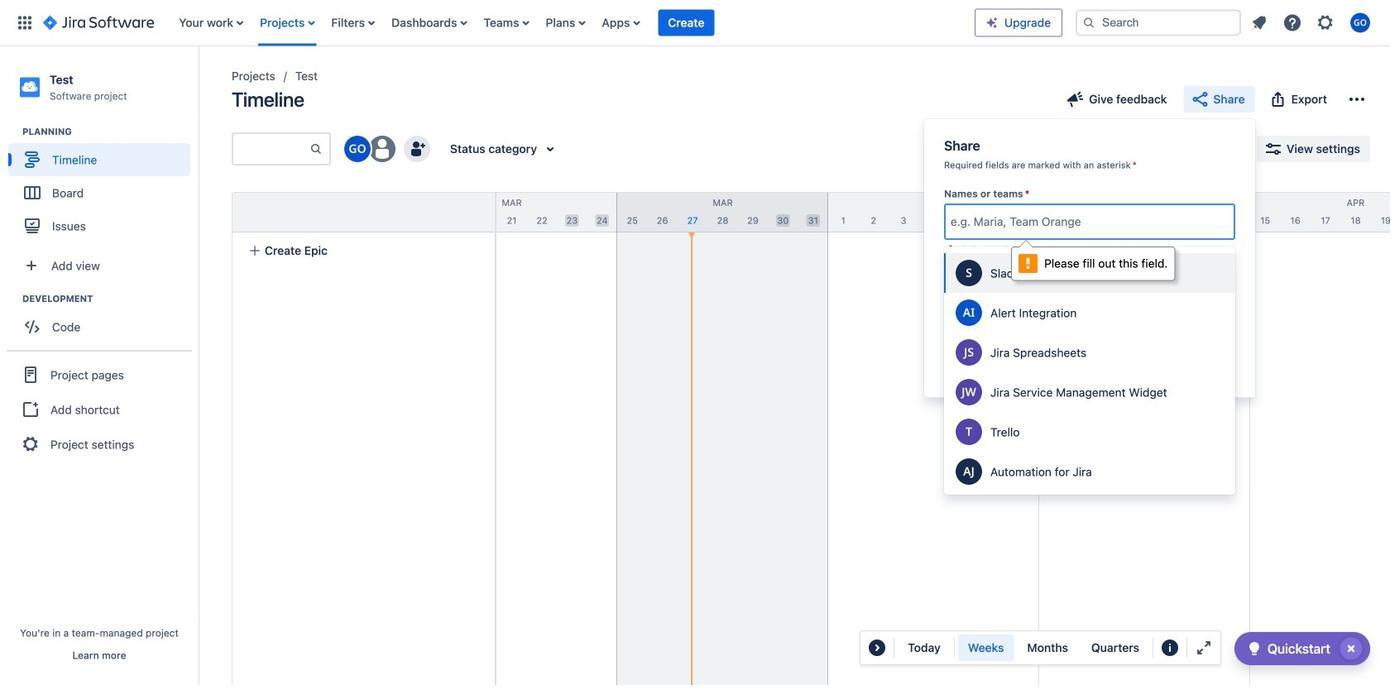 Task type: describe. For each thing, give the bounding box(es) containing it.
row inside 'row group'
[[233, 193, 495, 233]]

appswitcher icon image
[[15, 13, 35, 33]]

primary element
[[10, 0, 975, 46]]

5 column header from the left
[[1039, 193, 1250, 232]]

error image
[[944, 243, 958, 257]]

help image
[[1283, 13, 1303, 33]]

development image
[[2, 289, 22, 309]]

export icon image
[[1268, 89, 1288, 109]]

Anything they should know? text field
[[944, 285, 1236, 348]]

planning image
[[2, 122, 22, 142]]

enter full screen image
[[1194, 638, 1214, 658]]

6 column header from the left
[[1250, 193, 1390, 232]]

settings image
[[1316, 13, 1336, 33]]

row group inside timeline grid
[[232, 192, 495, 233]]



Task type: locate. For each thing, give the bounding box(es) containing it.
timeline grid
[[195, 192, 1390, 685]]

sidebar navigation image
[[180, 66, 217, 99]]

heading
[[22, 125, 198, 138], [22, 292, 198, 306]]

4 column header from the left
[[828, 193, 1039, 232]]

check image
[[1245, 639, 1264, 659]]

1 column header from the left
[[195, 193, 406, 232]]

jira software image
[[43, 13, 154, 33], [43, 13, 154, 33]]

  text field
[[951, 214, 954, 230]]

0 horizontal spatial list
[[171, 0, 975, 46]]

column header
[[195, 193, 406, 232], [406, 193, 617, 232], [617, 193, 828, 232], [828, 193, 1039, 232], [1039, 193, 1250, 232], [1250, 193, 1390, 232]]

group
[[8, 125, 198, 248], [8, 292, 198, 349], [7, 350, 192, 468], [958, 635, 1149, 661]]

row
[[233, 193, 495, 233]]

legend image
[[1160, 638, 1180, 658]]

search image
[[1082, 16, 1096, 29]]

1 vertical spatial heading
[[22, 292, 198, 306]]

sidebar element
[[0, 46, 199, 685]]

Search timeline text field
[[233, 134, 310, 164]]

1 horizontal spatial list
[[1245, 8, 1380, 38]]

Search field
[[1076, 10, 1241, 36]]

notifications image
[[1250, 13, 1270, 33]]

1 heading from the top
[[22, 125, 198, 138]]

heading for development icon
[[22, 292, 198, 306]]

list
[[171, 0, 975, 46], [1245, 8, 1380, 38]]

banner
[[0, 0, 1390, 46]]

2 column header from the left
[[406, 193, 617, 232]]

0 vertical spatial heading
[[22, 125, 198, 138]]

None search field
[[1076, 10, 1241, 36]]

2 heading from the top
[[22, 292, 198, 306]]

heading for "planning" icon
[[22, 125, 198, 138]]

your profile and settings image
[[1351, 13, 1370, 33]]

add people image
[[407, 139, 427, 159]]

3 column header from the left
[[617, 193, 828, 232]]

dismiss quickstart image
[[1338, 636, 1365, 662]]

list item
[[658, 0, 715, 46]]

row group
[[232, 192, 495, 233]]



